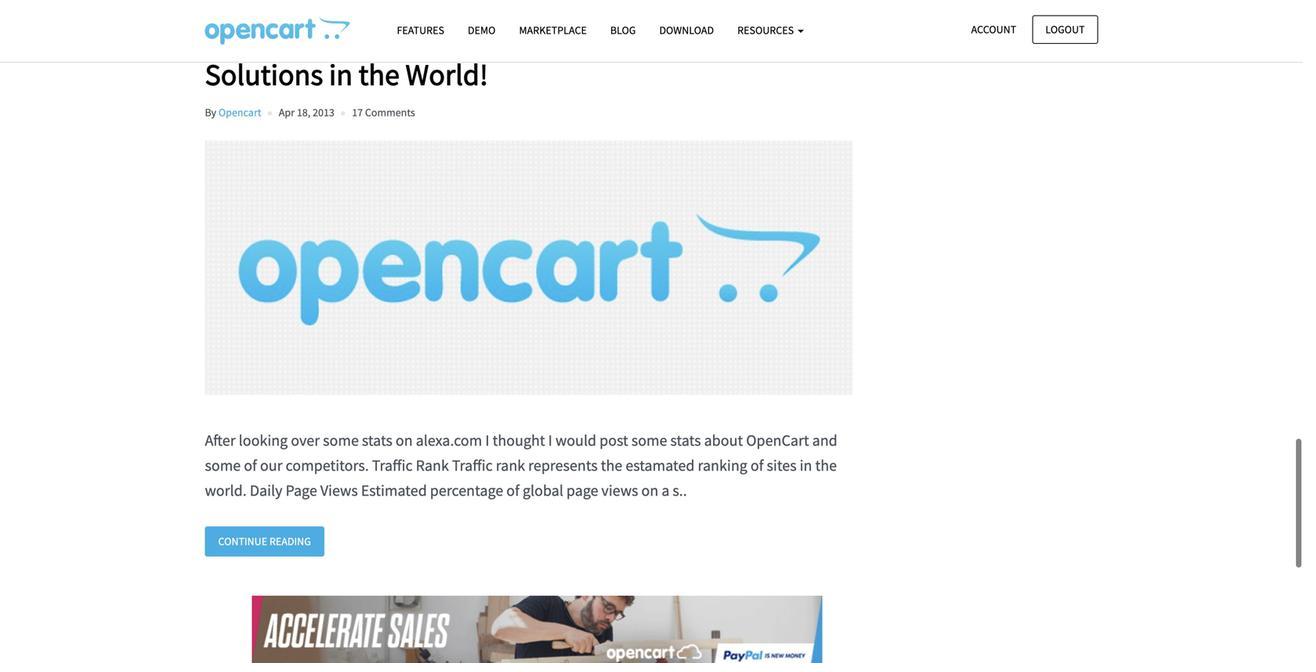 Task type: vqa. For each thing, say whether or not it's contained in the screenshot.
install
no



Task type: locate. For each thing, give the bounding box(es) containing it.
1 vertical spatial opencart
[[746, 431, 810, 451]]

logout
[[1046, 22, 1085, 36]]

in right sites
[[800, 456, 812, 476]]

some up estamated
[[632, 431, 668, 451]]

traffic up estimated
[[372, 456, 413, 476]]

post
[[600, 431, 629, 451]]

1 horizontal spatial some
[[323, 431, 359, 451]]

17 comments
[[352, 106, 415, 120]]

some
[[323, 431, 359, 451], [632, 431, 668, 451], [205, 456, 241, 476]]

opencart up sites
[[746, 431, 810, 451]]

world!
[[406, 56, 488, 93]]

on left a
[[642, 481, 659, 501]]

the
[[415, 20, 456, 58], [359, 56, 400, 93], [601, 456, 623, 476], [816, 456, 837, 476]]

0 horizontal spatial on
[[396, 431, 413, 451]]

about
[[704, 431, 743, 451]]

1 horizontal spatial in
[[800, 456, 812, 476]]

download
[[660, 23, 714, 37]]

0 vertical spatial opencart
[[205, 20, 325, 58]]

0 horizontal spatial some
[[205, 456, 241, 476]]

opencart one of the best ranked ecommerce solutions in the world! link
[[205, 20, 869, 93]]

1 horizontal spatial traffic
[[452, 456, 493, 476]]

a
[[662, 481, 670, 501]]

opencart
[[219, 106, 261, 120]]

of down rank
[[507, 481, 520, 501]]

on
[[396, 431, 413, 451], [642, 481, 659, 501]]

views
[[602, 481, 639, 501]]

rank
[[496, 456, 525, 476]]

i left would
[[548, 431, 553, 451]]

stats up estamated
[[671, 431, 701, 451]]

marketplace
[[519, 23, 587, 37]]

i
[[485, 431, 490, 451], [548, 431, 553, 451]]

and
[[813, 431, 838, 451]]

of
[[384, 20, 409, 58], [244, 456, 257, 476], [751, 456, 764, 476], [507, 481, 520, 501]]

views
[[320, 481, 358, 501]]

1 horizontal spatial opencart
[[746, 431, 810, 451]]

blog link
[[599, 16, 648, 44]]

1 horizontal spatial on
[[642, 481, 659, 501]]

0 horizontal spatial i
[[485, 431, 490, 451]]

resources
[[738, 23, 796, 37]]

1 horizontal spatial stats
[[671, 431, 701, 451]]

1 i from the left
[[485, 431, 490, 451]]

ranking
[[698, 456, 748, 476]]

0 vertical spatial in
[[329, 56, 353, 93]]

on left alexa.com
[[396, 431, 413, 451]]

stats
[[362, 431, 393, 451], [671, 431, 701, 451]]

i left thought
[[485, 431, 490, 451]]

page
[[286, 481, 317, 501]]

1 horizontal spatial i
[[548, 431, 553, 451]]

in up 17
[[329, 56, 353, 93]]

0 horizontal spatial in
[[329, 56, 353, 93]]

download link
[[648, 16, 726, 44]]

some up competitors.
[[323, 431, 359, 451]]

2 i from the left
[[548, 431, 553, 451]]

0 horizontal spatial opencart
[[205, 20, 325, 58]]

opencart up apr
[[205, 20, 325, 58]]

over
[[291, 431, 320, 451]]

world.
[[205, 481, 247, 501]]

1 vertical spatial in
[[800, 456, 812, 476]]

1 vertical spatial on
[[642, 481, 659, 501]]

stats up estimated
[[362, 431, 393, 451]]

in
[[329, 56, 353, 93], [800, 456, 812, 476]]

0 horizontal spatial stats
[[362, 431, 393, 451]]

opencart
[[205, 20, 325, 58], [746, 431, 810, 451]]

competitors.
[[286, 456, 369, 476]]

17
[[352, 106, 363, 120]]

0 horizontal spatial traffic
[[372, 456, 413, 476]]

traffic up percentage
[[452, 456, 493, 476]]

2 traffic from the left
[[452, 456, 493, 476]]

some down after
[[205, 456, 241, 476]]

features link
[[385, 16, 456, 44]]

page
[[567, 481, 599, 501]]

in inside after looking over some stats on alexa.com i thought i would post some stats about opencart and some of our competitors. traffic rank traffic rank represents the estamated ranking of sites in the world. daily page views estimated percentage of global page views on a s..
[[800, 456, 812, 476]]

traffic
[[372, 456, 413, 476], [452, 456, 493, 476]]

of right one
[[384, 20, 409, 58]]



Task type: describe. For each thing, give the bounding box(es) containing it.
ecommerce
[[622, 20, 768, 58]]

the down and
[[816, 456, 837, 476]]

looking
[[239, 431, 288, 451]]

opencart - blog image
[[205, 16, 350, 45]]

s..
[[673, 481, 687, 501]]

2 horizontal spatial some
[[632, 431, 668, 451]]

2013
[[313, 106, 335, 120]]

solutions
[[205, 56, 323, 93]]

continue reading
[[218, 535, 311, 549]]

reading
[[270, 535, 311, 549]]

demo
[[468, 23, 496, 37]]

comments
[[365, 106, 415, 120]]

would
[[556, 431, 597, 451]]

18,
[[297, 106, 311, 120]]

account link
[[958, 15, 1030, 44]]

best
[[462, 20, 516, 58]]

our
[[260, 456, 283, 476]]

after looking over some stats on alexa.com i thought i would post some stats about opencart and some of our competitors. traffic rank traffic rank represents the estamated ranking of sites in the world. daily page views estimated percentage of global page views on a s..
[[205, 431, 838, 501]]

estimated
[[361, 481, 427, 501]]

the left demo link on the left top of page
[[415, 20, 456, 58]]

resources link
[[726, 16, 816, 44]]

ranked
[[522, 20, 616, 58]]

one
[[331, 20, 378, 58]]

of inside opencart one of the best ranked ecommerce solutions in the world!
[[384, 20, 409, 58]]

opencart one of the best ranked ecommerce solutions in the world! image
[[205, 132, 854, 405]]

demo link
[[456, 16, 508, 44]]

opencart one of the best ranked ecommerce solutions in the world!
[[205, 20, 768, 93]]

percentage
[[430, 481, 503, 501]]

sites
[[767, 456, 797, 476]]

rank
[[416, 456, 449, 476]]

daily
[[250, 481, 283, 501]]

apr 18, 2013
[[279, 106, 335, 120]]

the down post
[[601, 456, 623, 476]]

2 stats from the left
[[671, 431, 701, 451]]

represents
[[528, 456, 598, 476]]

apr
[[279, 106, 295, 120]]

marketplace link
[[508, 16, 599, 44]]

thought
[[493, 431, 545, 451]]

continue reading link
[[205, 527, 324, 557]]

continue
[[218, 535, 267, 549]]

after
[[205, 431, 236, 451]]

the up 17 comments
[[359, 56, 400, 93]]

alexa.com
[[416, 431, 482, 451]]

opencart inside opencart one of the best ranked ecommerce solutions in the world!
[[205, 20, 325, 58]]

0 vertical spatial on
[[396, 431, 413, 451]]

1 stats from the left
[[362, 431, 393, 451]]

in inside opencart one of the best ranked ecommerce solutions in the world!
[[329, 56, 353, 93]]

account
[[972, 22, 1017, 36]]

1 traffic from the left
[[372, 456, 413, 476]]

opencart link
[[219, 106, 261, 120]]

global
[[523, 481, 564, 501]]

by
[[205, 106, 216, 120]]

of left sites
[[751, 456, 764, 476]]

logout link
[[1033, 15, 1099, 44]]

by opencart
[[205, 106, 261, 120]]

of left our
[[244, 456, 257, 476]]

features
[[397, 23, 444, 37]]

blog
[[611, 23, 636, 37]]

estamated
[[626, 456, 695, 476]]

opencart inside after looking over some stats on alexa.com i thought i would post some stats about opencart and some of our competitors. traffic rank traffic rank represents the estamated ranking of sites in the world. daily page views estimated percentage of global page views on a s..
[[746, 431, 810, 451]]



